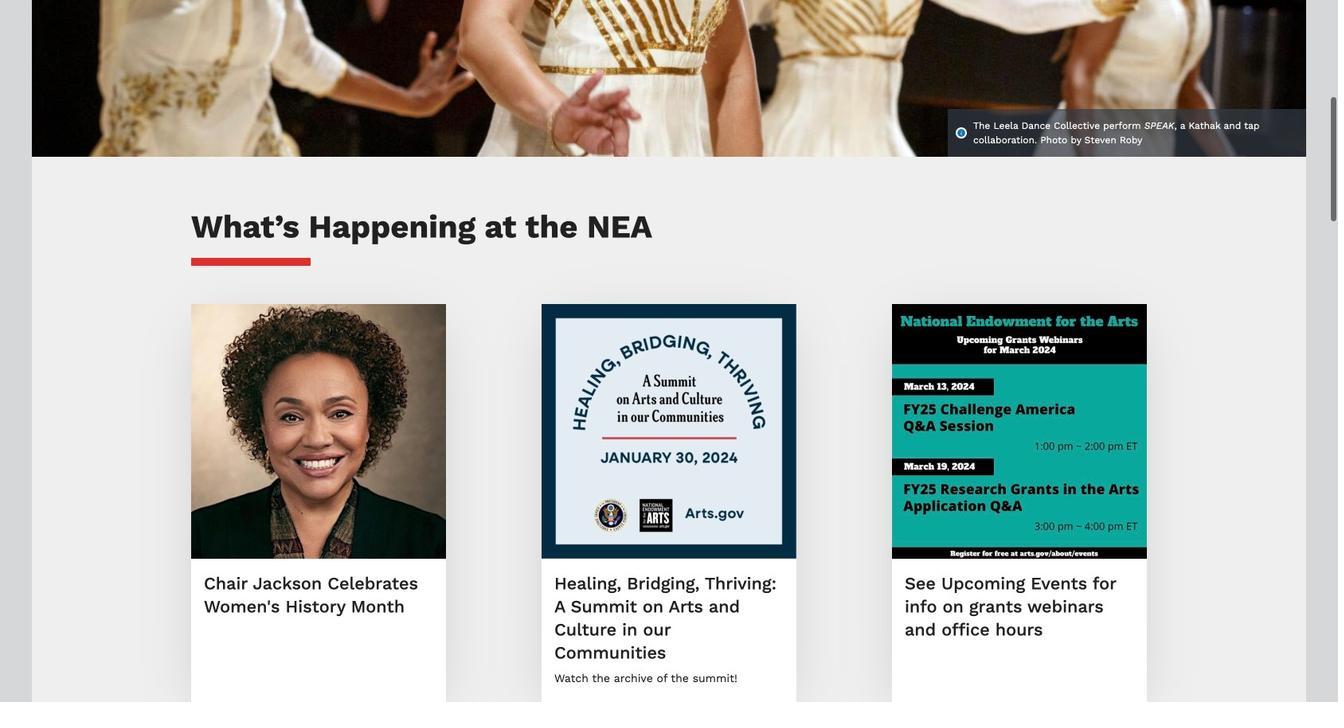 Task type: locate. For each thing, give the bounding box(es) containing it.
dr. maria rosario jackson image
[[191, 304, 446, 559]]



Task type: vqa. For each thing, say whether or not it's contained in the screenshot.
1st menu item from right
no



Task type: describe. For each thing, give the bounding box(es) containing it.
four women dressed in white dancing kathak style on stage. image
[[32, 0, 1306, 157]]

healing, bridging, thriving: a summit on arts and culture in our communities. january 30, 2024. arts.gov. logos for the white house and national endowment for the arts image
[[542, 304, 797, 559]]

calendar of upcoming grant webinars and office hour in march image
[[892, 304, 1147, 559]]



